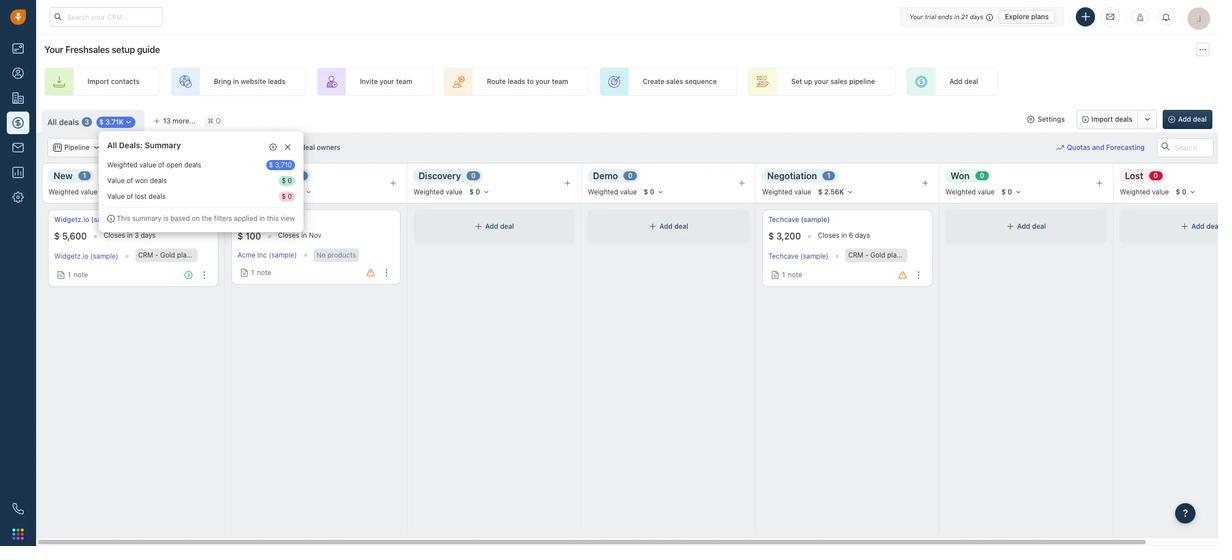 Task type: vqa. For each thing, say whether or not it's contained in the screenshot.
Inc
yes



Task type: describe. For each thing, give the bounding box(es) containing it.
13
[[163, 117, 171, 125]]

nov
[[309, 231, 322, 240]]

this
[[267, 214, 279, 223]]

o
[[216, 117, 221, 126]]

add deal for discovery
[[485, 223, 514, 231]]

of for won
[[127, 177, 133, 185]]

website
[[241, 78, 266, 86]]

plans
[[1032, 12, 1049, 21]]

freshworks switcher image
[[12, 529, 24, 541]]

weighted value button
[[48, 183, 146, 200]]

closes in nov
[[278, 231, 322, 240]]

weighted value for won
[[946, 188, 995, 197]]

Search field
[[1158, 138, 1214, 157]]

weighted for discovery
[[414, 188, 444, 197]]

settings button
[[1022, 110, 1071, 129]]

container_wx8msf4aqz5i3rn1 image inside $ 3.71k button
[[125, 119, 133, 127]]

phone image
[[12, 504, 24, 515]]

value for value of won deals
[[107, 177, 125, 185]]

weighted value inside 'popup button'
[[49, 188, 98, 197]]

route leads to your team
[[487, 78, 569, 86]]

2 widgetz.io (sample) from the top
[[54, 253, 118, 261]]

$ 3.71k
[[99, 118, 124, 127]]

container_wx8msf4aqz5i3rn1 image inside all deals: summary dialog
[[269, 143, 277, 151]]

set up your sales pipeline link
[[749, 68, 896, 96]]

lost
[[135, 192, 147, 201]]

discovery
[[419, 171, 461, 181]]

import for import deals
[[1092, 115, 1114, 124]]

create
[[643, 78, 665, 86]]

lost
[[1126, 171, 1144, 181]]

crm for $ 3,200
[[849, 251, 864, 260]]

summary
[[145, 141, 181, 150]]

1 your from the left
[[380, 78, 394, 86]]

2 inc from the top
[[257, 251, 267, 260]]

plan for 5,600
[[177, 251, 191, 260]]

pipeline button
[[47, 138, 106, 157]]

2 techcave (sample) link from the top
[[769, 253, 829, 261]]

1 note for 3,200
[[782, 271, 803, 279]]

value for discovery
[[446, 188, 463, 197]]

3,200
[[777, 232, 801, 242]]

$ 3,200
[[769, 232, 801, 242]]

weighted value for negotiation
[[763, 188, 812, 197]]

monthly for 3,200
[[903, 251, 929, 260]]

value of lost deals
[[107, 192, 166, 201]]

2 your from the left
[[536, 78, 550, 86]]

weighted value of open deals
[[107, 161, 201, 169]]

1 widgetz.io from the top
[[54, 216, 89, 224]]

value inside all deals: summary dialog
[[139, 161, 156, 169]]

trial
[[925, 13, 937, 20]]

1 down $ 5,600
[[68, 271, 71, 279]]

create sales sequence
[[643, 78, 717, 86]]

bring
[[214, 78, 231, 86]]

deals:
[[119, 141, 143, 150]]

explore
[[1005, 12, 1030, 21]]

2 techcave (sample) from the top
[[769, 253, 829, 261]]

no
[[317, 251, 326, 260]]

add deal for demo
[[660, 223, 689, 231]]

1 widgetz.io (sample) from the top
[[54, 216, 120, 224]]

2 acme inc (sample) link from the top
[[238, 251, 297, 260]]

in for closes in 3 days
[[127, 231, 133, 240]]

note for $ 3,200
[[788, 271, 803, 279]]

import contacts
[[87, 78, 140, 86]]

all for all deal owners
[[291, 143, 299, 152]]

crm for $ 5,600
[[138, 251, 153, 260]]

closes for 3,200
[[818, 231, 840, 240]]

more...
[[173, 117, 196, 125]]

is
[[163, 214, 169, 223]]

21
[[962, 13, 968, 20]]

1 techcave (sample) link from the top
[[769, 215, 830, 225]]

deals down weighted value of open deals
[[150, 177, 167, 185]]

deals right open
[[184, 161, 201, 169]]

days for $ 3,200
[[855, 231, 870, 240]]

100
[[246, 232, 261, 242]]

set
[[792, 78, 803, 86]]

closes for 100
[[278, 231, 300, 240]]

closes in 6 days
[[818, 231, 870, 240]]

new
[[54, 171, 73, 181]]

deals inside import deals button
[[1115, 115, 1133, 124]]

pipeline
[[850, 78, 875, 86]]

quotas
[[1067, 144, 1091, 152]]

quotas and forecasting
[[1067, 144, 1145, 152]]

gold for $ 5,600
[[160, 251, 175, 260]]

13 more... button
[[147, 113, 202, 129]]

on
[[192, 214, 200, 223]]

$ 3,710
[[269, 161, 292, 169]]

2 widgetz.io (sample) link from the top
[[54, 253, 118, 261]]

qualification
[[237, 171, 290, 181]]

1 note for 100
[[251, 269, 271, 277]]

weighted inside all deals: summary dialog
[[107, 161, 138, 169]]

1 techcave from the top
[[769, 216, 800, 224]]

quotas and forecasting link
[[1057, 138, 1157, 157]]

closes in 3 days
[[104, 231, 156, 240]]

demo
[[593, 171, 618, 181]]

container_wx8msf4aqz5i3rn1 image inside settings popup button
[[1027, 116, 1035, 124]]

deal inside add deal button
[[1194, 115, 1207, 124]]

owners
[[317, 143, 341, 152]]

import deals button
[[1077, 110, 1139, 129]]

$ 3.71k button
[[93, 116, 139, 129]]

sequence
[[685, 78, 717, 86]]

1 note for 5,600
[[68, 271, 88, 279]]

set up your sales pipeline
[[792, 78, 875, 86]]

based
[[171, 214, 190, 223]]

in for closes in 6 days
[[842, 231, 847, 240]]

$ 2.56k
[[818, 188, 844, 196]]

deal inside add deal 'link'
[[965, 78, 979, 86]]

won
[[951, 171, 970, 181]]

1 acme inc (sample) from the top
[[238, 216, 298, 224]]

settings
[[1038, 115, 1065, 124]]

2 team from the left
[[552, 78, 569, 86]]

forecasting
[[1107, 144, 1145, 152]]

bring in website leads
[[214, 78, 286, 86]]

this summary is based on the filters applied in this view
[[117, 214, 295, 223]]

all deals: summary dialog
[[93, 132, 303, 233]]

$ 0 button for won
[[997, 186, 1027, 199]]

all deal owners
[[291, 143, 341, 152]]

⌘ o
[[208, 117, 221, 126]]

open
[[167, 161, 183, 169]]

in for closes in nov
[[301, 231, 307, 240]]

closes for 5,600
[[104, 231, 125, 240]]

deals right lost at left top
[[149, 192, 166, 201]]

negotiation
[[768, 171, 817, 181]]

import deals group
[[1077, 110, 1158, 129]]

your freshsales setup guide
[[45, 45, 160, 55]]

invite your team
[[360, 78, 413, 86]]

setup
[[112, 45, 135, 55]]

5,600
[[62, 232, 87, 242]]

filters
[[214, 214, 232, 223]]

weighted for negotiation
[[763, 188, 793, 197]]

your for your trial ends in 21 days
[[910, 13, 924, 20]]

3,710
[[275, 161, 292, 169]]

to
[[527, 78, 534, 86]]

applied
[[234, 214, 258, 223]]



Task type: locate. For each thing, give the bounding box(es) containing it.
explore plans link
[[999, 10, 1056, 23]]

in left 6
[[842, 231, 847, 240]]

container_wx8msf4aqz5i3rn1 image
[[125, 119, 133, 127], [269, 143, 277, 151], [279, 144, 287, 152], [1181, 223, 1189, 231], [240, 269, 248, 277]]

weighted for demo
[[588, 188, 619, 197]]

2 acme from the top
[[238, 251, 256, 260]]

2 weighted value from the left
[[414, 188, 463, 197]]

inc right applied on the top of page
[[258, 216, 268, 224]]

container_wx8msf4aqz5i3rn1 image down $ 100
[[240, 269, 248, 277]]

add deal inside 'link'
[[950, 78, 979, 86]]

5 weighted value from the left
[[946, 188, 995, 197]]

1 horizontal spatial -
[[866, 251, 869, 260]]

monthly
[[193, 251, 218, 260], [903, 251, 929, 260]]

weighted down discovery
[[414, 188, 444, 197]]

weighted for lost
[[1120, 188, 1151, 197]]

sales inside set up your sales pipeline link
[[831, 78, 848, 86]]

widgetz.io (sample) link down 5,600
[[54, 253, 118, 261]]

weighted down new at top
[[49, 188, 79, 197]]

weighted down the demo
[[588, 188, 619, 197]]

0 vertical spatial widgetz.io
[[54, 216, 89, 224]]

0 horizontal spatial crm
[[138, 251, 153, 260]]

acme
[[238, 216, 256, 224], [238, 251, 256, 260]]

1 horizontal spatial team
[[552, 78, 569, 86]]

$ 2.56k button
[[813, 186, 859, 199]]

weighted value for discovery
[[414, 188, 463, 197]]

1 horizontal spatial closes
[[278, 231, 300, 240]]

0 vertical spatial acme inc (sample) link
[[238, 215, 298, 225]]

$ 0 for demo
[[644, 188, 655, 196]]

2 horizontal spatial note
[[788, 271, 803, 279]]

- for $ 3,200
[[866, 251, 869, 260]]

and
[[1093, 144, 1105, 152]]

$ 5,600
[[54, 232, 87, 242]]

note for $ 5,600
[[74, 271, 88, 279]]

deals up pipeline
[[59, 117, 79, 127]]

guide
[[137, 45, 160, 55]]

container_wx8msf4aqz5i3rn1 image
[[1027, 116, 1035, 124], [284, 143, 292, 151], [54, 144, 62, 152], [92, 144, 100, 152], [1057, 144, 1065, 152], [107, 215, 115, 223], [475, 223, 483, 231], [649, 223, 657, 231], [1007, 223, 1015, 231], [57, 272, 65, 279], [772, 272, 780, 279]]

crm - gold plan monthly (sample) for $ 5,600
[[138, 251, 248, 260]]

import inside button
[[1092, 115, 1114, 124]]

0 horizontal spatial crm - gold plan monthly (sample)
[[138, 251, 248, 260]]

of
[[158, 161, 165, 169], [127, 177, 133, 185], [127, 192, 133, 201]]

techcave (sample) link up 3,200
[[769, 215, 830, 225]]

all up 3,710
[[291, 143, 299, 152]]

in inside all deals: summary dialog
[[259, 214, 265, 223]]

value for value of lost deals
[[107, 192, 125, 201]]

1 monthly from the left
[[193, 251, 218, 260]]

contacts
[[111, 78, 140, 86]]

all inside 'button'
[[291, 143, 299, 152]]

0 vertical spatial techcave
[[769, 216, 800, 224]]

container_wx8msf4aqz5i3rn1 image inside the all deal owners 'button'
[[279, 144, 287, 152]]

techcave (sample)
[[769, 216, 830, 224], [769, 253, 829, 261]]

widgetz.io down $ 5,600
[[54, 253, 88, 261]]

3 your from the left
[[815, 78, 829, 86]]

3 for in
[[135, 231, 139, 240]]

1 note
[[251, 269, 271, 277], [68, 271, 88, 279], [782, 271, 803, 279]]

techcave (sample) link
[[769, 215, 830, 225], [769, 253, 829, 261]]

add deal link
[[907, 68, 999, 96]]

1 crm from the left
[[138, 251, 153, 260]]

container_wx8msf4aqz5i3rn1 image inside quotas and forecasting "link"
[[1057, 144, 1065, 152]]

your
[[380, 78, 394, 86], [536, 78, 550, 86], [815, 78, 829, 86]]

value
[[139, 161, 156, 169], [81, 188, 98, 197], [446, 188, 463, 197], [620, 188, 637, 197], [795, 188, 812, 197], [978, 188, 995, 197], [1153, 188, 1170, 197]]

container_wx8msf4aqz5i3rn1 image up 3,710
[[279, 144, 287, 152]]

3 right the all deals link
[[85, 118, 89, 126]]

weighted value for demo
[[588, 188, 637, 197]]

weighted value down "won"
[[946, 188, 995, 197]]

4 weighted value from the left
[[763, 188, 812, 197]]

1 horizontal spatial crm
[[849, 251, 864, 260]]

all deals link
[[47, 117, 79, 128]]

pipeline
[[64, 144, 90, 152]]

$ 0 for discovery
[[470, 188, 480, 196]]

your left trial
[[910, 13, 924, 20]]

widgetz.io (sample) up 5,600
[[54, 216, 120, 224]]

techcave (sample) link down 3,200
[[769, 253, 829, 261]]

widgetz.io up $ 5,600
[[54, 216, 89, 224]]

crm down 6
[[849, 251, 864, 260]]

team right invite
[[396, 78, 413, 86]]

inc down 100
[[257, 251, 267, 260]]

1 horizontal spatial gold
[[871, 251, 886, 260]]

0 vertical spatial 3
[[85, 118, 89, 126]]

3 closes from the left
[[818, 231, 840, 240]]

all deal owners button
[[271, 138, 348, 157]]

1 horizontal spatial days
[[855, 231, 870, 240]]

in left this
[[259, 214, 265, 223]]

2 widgetz.io from the top
[[54, 253, 88, 261]]

deal
[[965, 78, 979, 86], [1194, 115, 1207, 124], [301, 143, 315, 152], [500, 223, 514, 231], [675, 223, 689, 231], [1033, 223, 1046, 231]]

Search your CRM... text field
[[50, 7, 163, 27]]

import
[[87, 78, 109, 86], [1092, 115, 1114, 124]]

deals
[[1115, 115, 1133, 124], [59, 117, 79, 127], [184, 161, 201, 169], [150, 177, 167, 185], [149, 192, 166, 201]]

techcave up '$ 3,200'
[[769, 216, 800, 224]]

1 horizontal spatial crm - gold plan monthly (sample)
[[849, 251, 959, 260]]

1 vertical spatial acme inc (sample) link
[[238, 251, 297, 260]]

1 weighted value from the left
[[49, 188, 98, 197]]

send email image
[[1107, 12, 1115, 22]]

in for bring in website leads
[[233, 78, 239, 86]]

of left lost at left top
[[127, 192, 133, 201]]

1 plan from the left
[[177, 251, 191, 260]]

$ 0 button for discovery
[[464, 186, 495, 199]]

0 horizontal spatial sales
[[667, 78, 684, 86]]

add inside button
[[1179, 115, 1192, 124]]

0 horizontal spatial days
[[141, 231, 156, 240]]

widgetz.io (sample) down 5,600
[[54, 253, 118, 261]]

1 note down 3,200
[[782, 271, 803, 279]]

0 vertical spatial techcave (sample)
[[769, 216, 830, 224]]

1 note down 100
[[251, 269, 271, 277]]

crm down the 'closes in 3 days'
[[138, 251, 153, 260]]

1 horizontal spatial sales
[[831, 78, 848, 86]]

sales right create
[[667, 78, 684, 86]]

$ 0 for lost
[[1176, 188, 1187, 196]]

1 horizontal spatial 3
[[135, 231, 139, 240]]

6 weighted value from the left
[[1120, 188, 1170, 197]]

0 horizontal spatial all
[[47, 117, 57, 127]]

value up this
[[107, 192, 125, 201]]

2 horizontal spatial your
[[815, 78, 829, 86]]

0 horizontal spatial gold
[[160, 251, 175, 260]]

add deal inside button
[[1179, 115, 1207, 124]]

summary
[[132, 214, 162, 223]]

2 horizontal spatial 1 note
[[782, 271, 803, 279]]

0 horizontal spatial your
[[45, 45, 63, 55]]

2 $ 0 button from the left
[[639, 186, 669, 199]]

- down the closes in 6 days
[[866, 251, 869, 260]]

in right bring
[[233, 78, 239, 86]]

2 horizontal spatial days
[[970, 13, 984, 20]]

$ inside popup button
[[99, 118, 104, 127]]

2 horizontal spatial all
[[291, 143, 299, 152]]

add deal for won
[[1018, 223, 1046, 231]]

closes
[[104, 231, 125, 240], [278, 231, 300, 240], [818, 231, 840, 240]]

0 vertical spatial your
[[910, 13, 924, 20]]

1 vertical spatial widgetz.io (sample)
[[54, 253, 118, 261]]

weighted value for lost
[[1120, 188, 1170, 197]]

1 horizontal spatial note
[[257, 269, 271, 277]]

1 vertical spatial inc
[[257, 251, 267, 260]]

0 horizontal spatial 1 note
[[68, 271, 88, 279]]

closes down view
[[278, 231, 300, 240]]

1 horizontal spatial plan
[[888, 251, 901, 260]]

$ 0 for won
[[1002, 188, 1013, 196]]

of left won
[[127, 177, 133, 185]]

freshsales
[[65, 45, 110, 55]]

6
[[849, 231, 854, 240]]

days right 6
[[855, 231, 870, 240]]

plan for 3,200
[[888, 251, 901, 260]]

value for demo
[[620, 188, 637, 197]]

widgetz.io (sample)
[[54, 216, 120, 224], [54, 253, 118, 261]]

0 vertical spatial import
[[87, 78, 109, 86]]

0
[[471, 172, 476, 180], [628, 172, 633, 180], [980, 172, 985, 180], [1154, 172, 1159, 180], [288, 177, 292, 185], [476, 188, 480, 196], [650, 188, 655, 196], [1008, 188, 1013, 196], [1183, 188, 1187, 196], [288, 192, 292, 201]]

note
[[257, 269, 271, 277], [74, 271, 88, 279], [788, 271, 803, 279]]

0 horizontal spatial import
[[87, 78, 109, 86]]

4 $ 0 button from the left
[[1171, 186, 1202, 199]]

2 crm from the left
[[849, 251, 864, 260]]

1 vertical spatial techcave (sample)
[[769, 253, 829, 261]]

import for import contacts
[[87, 78, 109, 86]]

weighted down negotiation
[[763, 188, 793, 197]]

2 - from the left
[[866, 251, 869, 260]]

acme inc (sample) link up 100
[[238, 215, 298, 225]]

1 horizontal spatial 1 note
[[251, 269, 271, 277]]

your right up
[[815, 78, 829, 86]]

sales left pipeline
[[831, 78, 848, 86]]

weighted value down discovery
[[414, 188, 463, 197]]

0 vertical spatial inc
[[258, 216, 268, 224]]

1 vertical spatial value
[[107, 192, 125, 201]]

0 vertical spatial techcave (sample) link
[[769, 215, 830, 225]]

1 techcave (sample) from the top
[[769, 216, 830, 224]]

leads inside bring in website leads link
[[268, 78, 286, 86]]

3.71k
[[105, 118, 124, 127]]

weighted value down negotiation
[[763, 188, 812, 197]]

create sales sequence link
[[600, 68, 737, 96]]

acme inc (sample) link down 100
[[238, 251, 297, 260]]

value for lost
[[1153, 188, 1170, 197]]

1 vertical spatial techcave
[[769, 253, 799, 261]]

1 vertical spatial techcave (sample) link
[[769, 253, 829, 261]]

1 horizontal spatial your
[[910, 13, 924, 20]]

team
[[396, 78, 413, 86], [552, 78, 569, 86]]

2 acme inc (sample) from the top
[[238, 251, 297, 260]]

days for $ 5,600
[[141, 231, 156, 240]]

3 weighted value from the left
[[588, 188, 637, 197]]

all for all deals: summary
[[107, 141, 117, 150]]

2 horizontal spatial closes
[[818, 231, 840, 240]]

import deals
[[1092, 115, 1133, 124]]

techcave (sample) up 3,200
[[769, 216, 830, 224]]

all for all deals 3
[[47, 117, 57, 127]]

1 horizontal spatial import
[[1092, 115, 1114, 124]]

team right to
[[552, 78, 569, 86]]

monthly for 5,600
[[193, 251, 218, 260]]

all left 'deals:'
[[107, 141, 117, 150]]

0 vertical spatial value
[[107, 177, 125, 185]]

1 team from the left
[[396, 78, 413, 86]]

weighted for won
[[946, 188, 976, 197]]

up
[[804, 78, 813, 86]]

2 plan from the left
[[888, 251, 901, 260]]

1 vertical spatial widgetz.io
[[54, 253, 88, 261]]

$ 0 button for demo
[[639, 186, 669, 199]]

the
[[202, 214, 212, 223]]

2 sales from the left
[[831, 78, 848, 86]]

value inside weighted value 'popup button'
[[81, 188, 98, 197]]

1 closes from the left
[[104, 231, 125, 240]]

1 down 100
[[251, 269, 254, 277]]

dea
[[1207, 223, 1219, 231]]

0 horizontal spatial leads
[[268, 78, 286, 86]]

closes left 6
[[818, 231, 840, 240]]

3 for deals
[[85, 118, 89, 126]]

in left nov
[[301, 231, 307, 240]]

won
[[135, 177, 148, 185]]

weighted inside 'popup button'
[[49, 188, 79, 197]]

1 vertical spatial of
[[127, 177, 133, 185]]

$ 100
[[238, 232, 261, 242]]

2 vertical spatial of
[[127, 192, 133, 201]]

all inside dialog
[[107, 141, 117, 150]]

2 techcave from the top
[[769, 253, 799, 261]]

1 gold from the left
[[160, 251, 175, 260]]

value
[[107, 177, 125, 185], [107, 192, 125, 201]]

1 - from the left
[[155, 251, 158, 260]]

plan
[[177, 251, 191, 260], [888, 251, 901, 260]]

1 vertical spatial 3
[[135, 231, 139, 240]]

invite your team link
[[317, 68, 433, 96]]

2 leads from the left
[[508, 78, 525, 86]]

note down 3,200
[[788, 271, 803, 279]]

all up pipeline popup button
[[47, 117, 57, 127]]

in
[[955, 13, 960, 20], [233, 78, 239, 86], [259, 214, 265, 223], [127, 231, 133, 240], [301, 231, 307, 240], [842, 231, 847, 240]]

import up quotas and forecasting
[[1092, 115, 1114, 124]]

1 horizontal spatial leads
[[508, 78, 525, 86]]

phone element
[[7, 498, 29, 521]]

all
[[47, 117, 57, 127], [107, 141, 117, 150], [291, 143, 299, 152]]

acme inc (sample) up 100
[[238, 216, 298, 224]]

1 inc from the top
[[258, 216, 268, 224]]

2 crm - gold plan monthly (sample) from the left
[[849, 251, 959, 260]]

widgetz.io (sample) link up 5,600
[[54, 215, 120, 225]]

⌘
[[208, 117, 214, 126]]

crm - gold plan monthly (sample) for $ 3,200
[[849, 251, 959, 260]]

in down this
[[127, 231, 133, 240]]

route leads to your team link
[[444, 68, 589, 96]]

0 horizontal spatial closes
[[104, 231, 125, 240]]

deals up forecasting
[[1115, 115, 1133, 124]]

0 vertical spatial acme inc (sample)
[[238, 216, 298, 224]]

crm - gold plan monthly (sample) down 6
[[849, 251, 959, 260]]

weighted down "won"
[[946, 188, 976, 197]]

in left 21
[[955, 13, 960, 20]]

1 leads from the left
[[268, 78, 286, 86]]

0 vertical spatial of
[[158, 161, 165, 169]]

days
[[970, 13, 984, 20], [141, 231, 156, 240], [855, 231, 870, 240]]

1 vertical spatial acme
[[238, 251, 256, 260]]

3 down the summary
[[135, 231, 139, 240]]

acme up $ 100
[[238, 216, 256, 224]]

weighted down lost
[[1120, 188, 1151, 197]]

gold
[[160, 251, 175, 260], [871, 251, 886, 260]]

deal inside the all deal owners 'button'
[[301, 143, 315, 152]]

0 horizontal spatial -
[[155, 251, 158, 260]]

your right to
[[536, 78, 550, 86]]

0 vertical spatial widgetz.io (sample)
[[54, 216, 120, 224]]

0 horizontal spatial team
[[396, 78, 413, 86]]

crm
[[138, 251, 153, 260], [849, 251, 864, 260]]

your right invite
[[380, 78, 394, 86]]

invite
[[360, 78, 378, 86]]

container_wx8msf4aqz5i3rn1 image up $ 3,710
[[269, 143, 277, 151]]

leads left to
[[508, 78, 525, 86]]

1 value from the top
[[107, 177, 125, 185]]

your for your freshsales setup guide
[[45, 45, 63, 55]]

- down the 'closes in 3 days'
[[155, 251, 158, 260]]

techcave (sample) down 3,200
[[769, 253, 829, 261]]

1 horizontal spatial all
[[107, 141, 117, 150]]

0 horizontal spatial your
[[380, 78, 394, 86]]

note down 100
[[257, 269, 271, 277]]

this
[[117, 214, 130, 223]]

3 $ 0 button from the left
[[997, 186, 1027, 199]]

0 horizontal spatial plan
[[177, 251, 191, 260]]

bring in website leads link
[[171, 68, 306, 96]]

value of won deals
[[107, 177, 167, 185]]

1 widgetz.io (sample) link from the top
[[54, 215, 120, 225]]

$ 3.71k button
[[96, 117, 136, 128]]

weighted down 'deals:'
[[107, 161, 138, 169]]

1 up weighted value 'popup button'
[[83, 172, 86, 180]]

1 vertical spatial import
[[1092, 115, 1114, 124]]

container_wx8msf4aqz5i3rn1 image right 3.71k
[[125, 119, 133, 127]]

inc
[[258, 216, 268, 224], [257, 251, 267, 260]]

import contacts link
[[45, 68, 160, 96]]

import inside "link"
[[87, 78, 109, 86]]

leads inside route leads to your team link
[[508, 78, 525, 86]]

2 value from the top
[[107, 192, 125, 201]]

widgetz.io
[[54, 216, 89, 224], [54, 253, 88, 261]]

of left open
[[158, 161, 165, 169]]

your left freshsales
[[45, 45, 63, 55]]

ends
[[939, 13, 953, 20]]

1 horizontal spatial monthly
[[903, 251, 929, 260]]

all deals: summary
[[107, 141, 181, 150]]

weighted value down lost
[[1120, 188, 1170, 197]]

1 vertical spatial widgetz.io (sample) link
[[54, 253, 118, 261]]

1 acme from the top
[[238, 216, 256, 224]]

value for negotiation
[[795, 188, 812, 197]]

sales inside "create sales sequence" "link"
[[667, 78, 684, 86]]

gold for $ 3,200
[[871, 251, 886, 260]]

1 crm - gold plan monthly (sample) from the left
[[138, 251, 248, 260]]

0 vertical spatial widgetz.io (sample) link
[[54, 215, 120, 225]]

container_wx8msf4aqz5i3rn1 image left add dea
[[1181, 223, 1189, 231]]

1 acme inc (sample) link from the top
[[238, 215, 298, 225]]

1 note down 5,600
[[68, 271, 88, 279]]

of for lost
[[127, 192, 133, 201]]

days right 21
[[970, 13, 984, 20]]

weighted value down new at top
[[49, 188, 98, 197]]

weighted value down the demo
[[588, 188, 637, 197]]

acme down $ 100
[[238, 251, 256, 260]]

1 sales from the left
[[667, 78, 684, 86]]

all deals 3
[[47, 117, 89, 127]]

days down the summary
[[141, 231, 156, 240]]

1 vertical spatial acme inc (sample)
[[238, 251, 297, 260]]

1 up $ 2.56k
[[828, 172, 831, 180]]

weighted value
[[49, 188, 98, 197], [414, 188, 463, 197], [588, 188, 637, 197], [763, 188, 812, 197], [946, 188, 995, 197], [1120, 188, 1170, 197]]

value left won
[[107, 177, 125, 185]]

your trial ends in 21 days
[[910, 13, 984, 20]]

3
[[85, 118, 89, 126], [135, 231, 139, 240]]

no products
[[317, 251, 356, 260]]

2 gold from the left
[[871, 251, 886, 260]]

add inside 'link'
[[950, 78, 963, 86]]

techcave
[[769, 216, 800, 224], [769, 253, 799, 261]]

note for $ 100
[[257, 269, 271, 277]]

crm - gold plan monthly (sample) down on
[[138, 251, 248, 260]]

13 more...
[[163, 117, 196, 125]]

techcave down '$ 3,200'
[[769, 253, 799, 261]]

products
[[328, 251, 356, 260]]

0 horizontal spatial note
[[74, 271, 88, 279]]

your
[[910, 13, 924, 20], [45, 45, 63, 55]]

2 closes from the left
[[278, 231, 300, 240]]

1 $ 0 button from the left
[[464, 186, 495, 199]]

value for won
[[978, 188, 995, 197]]

2 monthly from the left
[[903, 251, 929, 260]]

1 down '$ 3,200'
[[782, 271, 786, 279]]

1
[[83, 172, 86, 180], [301, 172, 304, 180], [828, 172, 831, 180], [251, 269, 254, 277], [68, 271, 71, 279], [782, 271, 786, 279]]

view
[[281, 214, 295, 223]]

- for $ 5,600
[[155, 251, 158, 260]]

1 down the all deal owners 'button'
[[301, 172, 304, 180]]

import left contacts
[[87, 78, 109, 86]]

note down 5,600
[[74, 271, 88, 279]]

3 inside 'all deals 3'
[[85, 118, 89, 126]]

closes down this
[[104, 231, 125, 240]]

$ 0 button for lost
[[1171, 186, 1202, 199]]

leads right website
[[268, 78, 286, 86]]

0 horizontal spatial 3
[[85, 118, 89, 126]]

1 vertical spatial your
[[45, 45, 63, 55]]

acme inc (sample) down 100
[[238, 251, 297, 260]]

1 horizontal spatial your
[[536, 78, 550, 86]]

0 horizontal spatial monthly
[[193, 251, 218, 260]]

0 vertical spatial acme
[[238, 216, 256, 224]]



